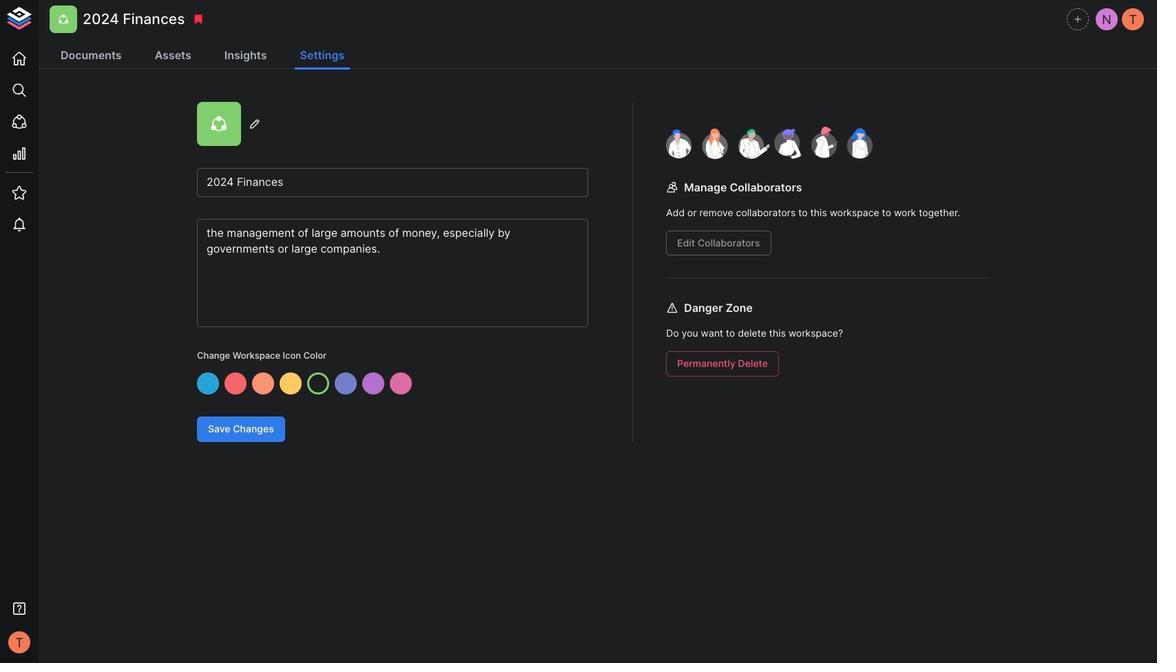 Task type: describe. For each thing, give the bounding box(es) containing it.
remove bookmark image
[[192, 13, 205, 25]]

Workspace notes are visible to all members and guests. text field
[[197, 219, 588, 327]]

Workspace Name text field
[[197, 168, 588, 197]]



Task type: vqa. For each thing, say whether or not it's contained in the screenshot.
Remove Bookmark icon
yes



